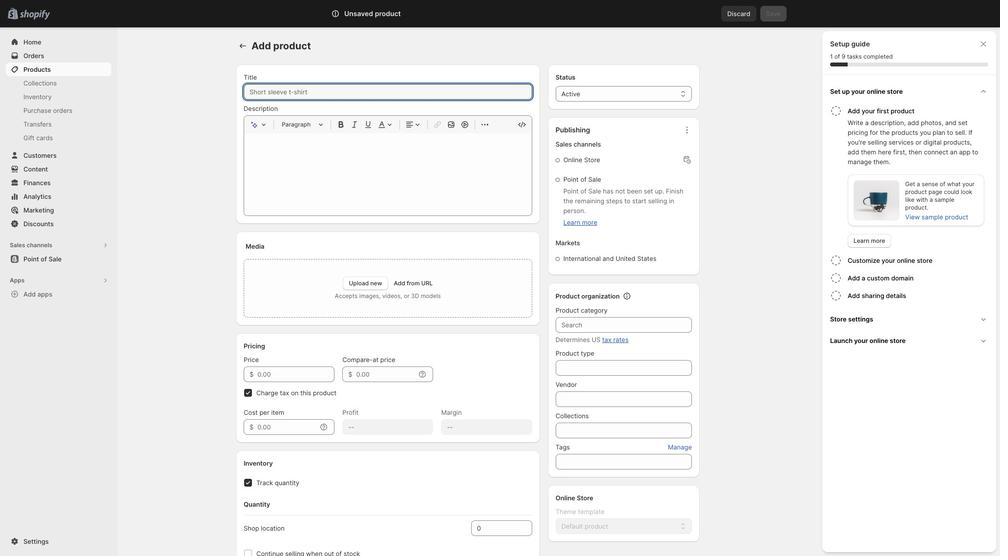 Task type: vqa. For each thing, say whether or not it's contained in the screenshot.
Pick your plan
no



Task type: locate. For each thing, give the bounding box(es) containing it.
sales
[[556, 140, 572, 148], [10, 241, 25, 249]]

Compare-at price text field
[[356, 366, 416, 382]]

0 vertical spatial the
[[880, 128, 890, 136]]

inventory up track
[[244, 459, 273, 467]]

1 vertical spatial sale
[[589, 187, 601, 195]]

0 vertical spatial sample
[[935, 196, 955, 203]]

1 horizontal spatial inventory
[[244, 459, 273, 467]]

your right launch
[[855, 337, 869, 344]]

selling down up.
[[648, 197, 668, 205]]

pricing
[[244, 342, 265, 350]]

0 vertical spatial point of sale
[[564, 175, 601, 183]]

add a custom domain button
[[848, 269, 993, 287]]

0 vertical spatial point
[[564, 175, 579, 183]]

set for selling
[[644, 187, 653, 195]]

1 vertical spatial inventory
[[244, 459, 273, 467]]

your for customize your online store
[[882, 257, 896, 264]]

set left up.
[[644, 187, 653, 195]]

product for product organization
[[556, 292, 580, 300]]

product inside button
[[891, 107, 915, 115]]

us
[[592, 336, 601, 343]]

Tags text field
[[556, 454, 692, 470]]

home
[[23, 38, 41, 46]]

collections down the products
[[23, 79, 57, 87]]

like
[[906, 196, 915, 203]]

if
[[969, 128, 973, 136]]

0 vertical spatial collections
[[23, 79, 57, 87]]

this
[[300, 389, 311, 397]]

0 vertical spatial or
[[916, 138, 922, 146]]

0 vertical spatial online
[[564, 156, 583, 164]]

your inside get a sense of what your product page could look like with a sample product. view sample product
[[963, 180, 975, 188]]

learn more link down person.
[[564, 218, 598, 226]]

0 vertical spatial selling
[[868, 138, 887, 146]]

paragraph
[[282, 121, 311, 128]]

the up person.
[[564, 197, 574, 205]]

add for add from url
[[394, 279, 405, 287]]

store
[[584, 156, 601, 164], [831, 315, 847, 323], [577, 494, 594, 502]]

or left 3d
[[404, 292, 410, 300]]

inventory up purchase
[[23, 93, 52, 101]]

0 horizontal spatial and
[[603, 255, 614, 262]]

1 vertical spatial set
[[644, 187, 653, 195]]

a right get
[[917, 180, 921, 188]]

title
[[244, 73, 257, 81]]

1 vertical spatial store
[[831, 315, 847, 323]]

learn
[[564, 218, 581, 226], [854, 237, 870, 244]]

or up 'then' in the top right of the page
[[916, 138, 922, 146]]

store for customize your online store
[[917, 257, 933, 264]]

more down person.
[[582, 218, 598, 226]]

1 horizontal spatial and
[[946, 119, 957, 127]]

add up write
[[848, 107, 861, 115]]

1 vertical spatial sales channels
[[10, 241, 52, 249]]

sample down product.
[[922, 213, 944, 221]]

add a custom domain
[[848, 274, 914, 282]]

a for add a custom domain
[[862, 274, 866, 282]]

discounts
[[23, 220, 54, 228]]

the down description,
[[880, 128, 890, 136]]

0 vertical spatial sales channels
[[556, 140, 601, 148]]

a left the "custom"
[[862, 274, 866, 282]]

0 vertical spatial learn more link
[[564, 218, 598, 226]]

online store up theme template
[[556, 494, 594, 502]]

sell.
[[955, 128, 967, 136]]

learn up customize
[[854, 237, 870, 244]]

sale
[[589, 175, 601, 183], [589, 187, 601, 195], [49, 255, 62, 263]]

inventory inside inventory link
[[23, 93, 52, 101]]

store up first
[[887, 87, 903, 95]]

mark add a custom domain as done image
[[831, 272, 842, 284]]

from
[[407, 279, 420, 287]]

to left "sell."
[[948, 128, 954, 136]]

product category
[[556, 306, 608, 314]]

add for add product
[[252, 40, 271, 52]]

add for add sharing details
[[848, 292, 861, 300]]

1 vertical spatial channels
[[27, 241, 52, 249]]

1 vertical spatial online
[[556, 494, 576, 502]]

1 horizontal spatial set
[[959, 119, 968, 127]]

add product
[[252, 40, 311, 52]]

store up theme template
[[577, 494, 594, 502]]

and up "sell."
[[946, 119, 957, 127]]

1 vertical spatial point of sale
[[23, 255, 62, 263]]

1 horizontal spatial channels
[[574, 140, 601, 148]]

to right app
[[973, 148, 979, 156]]

unsaved
[[344, 9, 373, 18]]

2 horizontal spatial to
[[973, 148, 979, 156]]

0 horizontal spatial collections
[[23, 79, 57, 87]]

price
[[381, 356, 396, 364]]

store up launch
[[831, 315, 847, 323]]

point up apps
[[23, 255, 39, 263]]

online down settings
[[870, 337, 889, 344]]

point inside point of sale has not been set up. finish the remaining steps to start selling in person. learn more
[[564, 187, 579, 195]]

the inside the write a description, add photos, and set pricing for the products you plan to sell. if you're selling services or digital products, add them here first, then connect an app to manage them.
[[880, 128, 890, 136]]

a down page
[[930, 196, 933, 203]]

2 vertical spatial product
[[556, 349, 579, 357]]

3 product from the top
[[556, 349, 579, 357]]

0 horizontal spatial selling
[[648, 197, 668, 205]]

learn down person.
[[564, 218, 581, 226]]

add inside add sharing details button
[[848, 292, 861, 300]]

more inside 'add your first product' element
[[871, 237, 886, 244]]

sales channels inside button
[[10, 241, 52, 249]]

1 vertical spatial collections
[[556, 412, 589, 420]]

selling down for
[[868, 138, 887, 146]]

1 vertical spatial online
[[897, 257, 916, 264]]

1 vertical spatial the
[[564, 197, 574, 205]]

sample down could
[[935, 196, 955, 203]]

1 vertical spatial point
[[564, 187, 579, 195]]

write a description, add photos, and set pricing for the products you plan to sell. if you're selling services or digital products, add them here first, then connect an app to manage them.
[[848, 119, 979, 166]]

app
[[960, 148, 971, 156]]

sales down discounts
[[10, 241, 25, 249]]

Margin text field
[[441, 419, 532, 435]]

collections down vendor at the bottom right
[[556, 412, 589, 420]]

online up theme
[[556, 494, 576, 502]]

tax right the us
[[603, 336, 612, 343]]

add down you're
[[848, 148, 860, 156]]

set inside point of sale has not been set up. finish the remaining steps to start selling in person. learn more
[[644, 187, 653, 195]]

channels down discounts
[[27, 241, 52, 249]]

$ down cost
[[250, 423, 254, 431]]

more
[[582, 218, 598, 226], [871, 237, 886, 244]]

set for sell.
[[959, 119, 968, 127]]

tax left on
[[280, 389, 289, 397]]

of inside "point of sale" link
[[41, 255, 47, 263]]

product down product organization
[[556, 306, 579, 314]]

discard button
[[722, 6, 757, 21]]

new
[[371, 279, 382, 287]]

sales channels down discounts
[[10, 241, 52, 249]]

point up person.
[[564, 187, 579, 195]]

product type
[[556, 349, 595, 357]]

online down publishing
[[564, 156, 583, 164]]

add inside add your first product button
[[848, 107, 861, 115]]

add right the 'mark add a custom domain as done' image
[[848, 274, 861, 282]]

a inside add a custom domain button
[[862, 274, 866, 282]]

paragraph button
[[278, 119, 327, 130]]

person.
[[564, 207, 586, 214]]

for
[[870, 128, 879, 136]]

selling inside the write a description, add photos, and set pricing for the products you plan to sell. if you're selling services or digital products, add them here first, then connect an app to manage them.
[[868, 138, 887, 146]]

1 horizontal spatial tax
[[603, 336, 612, 343]]

media
[[246, 242, 265, 250]]

first
[[877, 107, 890, 115]]

0 horizontal spatial to
[[625, 197, 631, 205]]

0 vertical spatial sale
[[589, 175, 601, 183]]

2 vertical spatial to
[[625, 197, 631, 205]]

settings
[[849, 315, 874, 323]]

0 vertical spatial tax
[[603, 336, 612, 343]]

learn more link up customize
[[848, 234, 892, 248]]

2 product from the top
[[556, 306, 579, 314]]

add from url
[[394, 279, 433, 287]]

point of sale down sales channels button
[[23, 255, 62, 263]]

0 vertical spatial and
[[946, 119, 957, 127]]

mark add sharing details as done image
[[831, 290, 842, 301]]

products
[[892, 128, 919, 136]]

set
[[831, 87, 841, 95]]

settings link
[[6, 535, 111, 548]]

set up "sell."
[[959, 119, 968, 127]]

the for remaining
[[564, 197, 574, 205]]

add right mark add sharing details as done icon at the bottom of page
[[848, 292, 861, 300]]

0 horizontal spatial sales channels
[[10, 241, 52, 249]]

cards
[[36, 134, 53, 142]]

videos,
[[383, 292, 402, 300]]

and left united
[[603, 255, 614, 262]]

2 vertical spatial point
[[23, 255, 39, 263]]

add up title
[[252, 40, 271, 52]]

channels down publishing
[[574, 140, 601, 148]]

charge
[[257, 389, 278, 397]]

more up the customize your online store
[[871, 237, 886, 244]]

0 vertical spatial inventory
[[23, 93, 52, 101]]

customers link
[[6, 149, 111, 162]]

add up products
[[908, 119, 920, 127]]

product down determines
[[556, 349, 579, 357]]

1 vertical spatial store
[[917, 257, 933, 264]]

sales channels down publishing
[[556, 140, 601, 148]]

channels
[[574, 140, 601, 148], [27, 241, 52, 249]]

online store
[[564, 156, 601, 164], [556, 494, 594, 502]]

0 horizontal spatial or
[[404, 292, 410, 300]]

None number field
[[471, 520, 518, 536]]

a for get a sense of what your product page could look like with a sample product. view sample product
[[917, 180, 921, 188]]

1 horizontal spatial the
[[880, 128, 890, 136]]

Product type text field
[[556, 360, 692, 376]]

point of sale inside "point of sale" link
[[23, 255, 62, 263]]

0 vertical spatial more
[[582, 218, 598, 226]]

or inside the write a description, add photos, and set pricing for the products you plan to sell. if you're selling services or digital products, add them here first, then connect an app to manage them.
[[916, 138, 922, 146]]

add inside add apps button
[[23, 290, 36, 298]]

sales down publishing
[[556, 140, 572, 148]]

them
[[861, 148, 877, 156]]

add your first product element
[[842, 118, 993, 252]]

point inside "point of sale" link
[[23, 255, 39, 263]]

purchase
[[23, 107, 51, 114]]

2 vertical spatial online
[[870, 337, 889, 344]]

product.
[[906, 204, 929, 211]]

0 horizontal spatial learn more link
[[564, 218, 598, 226]]

sample
[[935, 196, 955, 203], [922, 213, 944, 221]]

store inside button
[[831, 315, 847, 323]]

set inside the write a description, add photos, and set pricing for the products you plan to sell. if you're selling services or digital products, add them here first, then connect an app to manage them.
[[959, 119, 968, 127]]

0 horizontal spatial channels
[[27, 241, 52, 249]]

1 vertical spatial sales
[[10, 241, 25, 249]]

a inside the write a description, add photos, and set pricing for the products you plan to sell. if you're selling services or digital products, add them here first, then connect an app to manage them.
[[866, 119, 869, 127]]

1 vertical spatial selling
[[648, 197, 668, 205]]

product up product category
[[556, 292, 580, 300]]

0 horizontal spatial inventory
[[23, 93, 52, 101]]

your up the add a custom domain
[[882, 257, 896, 264]]

1 horizontal spatial point of sale
[[564, 175, 601, 183]]

$ down price
[[250, 370, 254, 378]]

1 vertical spatial product
[[556, 306, 579, 314]]

your left first
[[862, 107, 876, 115]]

$ for price
[[250, 370, 254, 378]]

0 horizontal spatial point of sale
[[23, 255, 62, 263]]

Title text field
[[244, 84, 532, 100]]

store down store settings button
[[890, 337, 906, 344]]

up
[[842, 87, 850, 95]]

marketing link
[[6, 203, 111, 217]]

track quantity
[[257, 479, 299, 487]]

1 horizontal spatial learn
[[854, 237, 870, 244]]

product for product type
[[556, 349, 579, 357]]

0 horizontal spatial add
[[848, 148, 860, 156]]

get a sense of what your product page could look like with a sample product. view sample product
[[906, 180, 975, 221]]

store up add a custom domain button
[[917, 257, 933, 264]]

online store down publishing
[[564, 156, 601, 164]]

1 horizontal spatial or
[[916, 138, 922, 146]]

1 horizontal spatial to
[[948, 128, 954, 136]]

point up the 'remaining'
[[564, 175, 579, 183]]

0 vertical spatial add
[[908, 119, 920, 127]]

$ down compare- on the left
[[348, 370, 353, 378]]

template
[[578, 508, 605, 515]]

0 vertical spatial to
[[948, 128, 954, 136]]

1 horizontal spatial more
[[871, 237, 886, 244]]

0 horizontal spatial tax
[[280, 389, 289, 397]]

1
[[831, 53, 833, 60]]

0 horizontal spatial set
[[644, 187, 653, 195]]

setup guide
[[831, 40, 870, 48]]

2 vertical spatial store
[[890, 337, 906, 344]]

services
[[889, 138, 914, 146]]

status
[[556, 73, 576, 81]]

the inside point of sale has not been set up. finish the remaining steps to start selling in person. learn more
[[564, 197, 574, 205]]

to left start
[[625, 197, 631, 205]]

at
[[373, 356, 379, 364]]

$
[[250, 370, 254, 378], [348, 370, 353, 378], [250, 423, 254, 431]]

add for add apps
[[23, 290, 36, 298]]

theme
[[556, 508, 577, 515]]

models
[[421, 292, 441, 300]]

unsaved product
[[344, 9, 401, 18]]

0 vertical spatial learn
[[564, 218, 581, 226]]

1 vertical spatial and
[[603, 255, 614, 262]]

point of sale up the 'remaining'
[[564, 175, 601, 183]]

store for launch your online store
[[890, 337, 906, 344]]

finances link
[[6, 176, 111, 190]]

0 horizontal spatial learn
[[564, 218, 581, 226]]

0 horizontal spatial more
[[582, 218, 598, 226]]

1 vertical spatial online store
[[556, 494, 594, 502]]

1 vertical spatial or
[[404, 292, 410, 300]]

states
[[638, 255, 657, 262]]

store down publishing
[[584, 156, 601, 164]]

$ for cost per item
[[250, 423, 254, 431]]

1 vertical spatial more
[[871, 237, 886, 244]]

add left apps at bottom
[[23, 290, 36, 298]]

0 vertical spatial sales
[[556, 140, 572, 148]]

2 vertical spatial sale
[[49, 255, 62, 263]]

been
[[627, 187, 642, 195]]

online up domain
[[897, 257, 916, 264]]

plan
[[933, 128, 946, 136]]

add left from
[[394, 279, 405, 287]]

1 vertical spatial learn more link
[[848, 234, 892, 248]]

a right write
[[866, 119, 869, 127]]

publishing
[[556, 126, 590, 134]]

your up look
[[963, 180, 975, 188]]

start
[[633, 197, 647, 205]]

Cost per item text field
[[258, 419, 317, 435]]

0 horizontal spatial the
[[564, 197, 574, 205]]

1 vertical spatial learn
[[854, 237, 870, 244]]

you
[[921, 128, 931, 136]]

upload new button
[[343, 277, 388, 290]]

cost
[[244, 408, 258, 416]]

1 horizontal spatial learn more link
[[848, 234, 892, 248]]

online up add your first product
[[867, 87, 886, 95]]

the for products
[[880, 128, 890, 136]]

1 product from the top
[[556, 292, 580, 300]]

0 vertical spatial product
[[556, 292, 580, 300]]

0 vertical spatial set
[[959, 119, 968, 127]]

add inside add a custom domain button
[[848, 274, 861, 282]]

1 horizontal spatial selling
[[868, 138, 887, 146]]

customers
[[23, 151, 57, 159]]

connect
[[924, 148, 949, 156]]

0 horizontal spatial sales
[[10, 241, 25, 249]]

finish
[[666, 187, 684, 195]]

inventory
[[23, 93, 52, 101], [244, 459, 273, 467]]

sale inside button
[[49, 255, 62, 263]]



Task type: describe. For each thing, give the bounding box(es) containing it.
active
[[562, 90, 580, 98]]

what
[[948, 180, 961, 188]]

purchase orders
[[23, 107, 72, 114]]

product for product category
[[556, 306, 579, 314]]

store settings
[[831, 315, 874, 323]]

tasks
[[848, 53, 862, 60]]

learn more link inside 'add your first product' element
[[848, 234, 892, 248]]

1 of 9 tasks completed
[[831, 53, 893, 60]]

international and united states
[[564, 255, 657, 262]]

0 vertical spatial store
[[887, 87, 903, 95]]

save
[[766, 10, 781, 18]]

completed
[[864, 53, 893, 60]]

international
[[564, 255, 601, 262]]

store settings button
[[827, 308, 993, 330]]

tax rates link
[[603, 336, 629, 343]]

save button
[[761, 6, 787, 21]]

photos,
[[921, 119, 944, 127]]

1 vertical spatial sample
[[922, 213, 944, 221]]

customize your online store
[[848, 257, 933, 264]]

up.
[[655, 187, 665, 195]]

1 horizontal spatial sales
[[556, 140, 572, 148]]

theme template
[[556, 508, 605, 515]]

add for add your first product
[[848, 107, 861, 115]]

Product category text field
[[556, 317, 692, 333]]

1 vertical spatial add
[[848, 148, 860, 156]]

add from url button
[[394, 279, 433, 287]]

launch your online store
[[831, 337, 906, 344]]

set up your online store button
[[827, 81, 993, 102]]

compare-at price
[[343, 356, 396, 364]]

description,
[[871, 119, 906, 127]]

discounts link
[[6, 217, 111, 231]]

mark customize your online store as done image
[[831, 255, 842, 266]]

of inside point of sale has not been set up. finish the remaining steps to start selling in person. learn more
[[581, 187, 587, 195]]

1 vertical spatial to
[[973, 148, 979, 156]]

1 vertical spatial tax
[[280, 389, 289, 397]]

online for launch your online store
[[870, 337, 889, 344]]

Profit text field
[[343, 419, 434, 435]]

to inside point of sale has not been set up. finish the remaining steps to start selling in person. learn more
[[625, 197, 631, 205]]

1 horizontal spatial sales channels
[[556, 140, 601, 148]]

your for launch your online store
[[855, 337, 869, 344]]

search
[[375, 10, 396, 18]]

here
[[879, 148, 892, 156]]

category
[[581, 306, 608, 314]]

sales inside button
[[10, 241, 25, 249]]

set up your online store
[[831, 87, 903, 95]]

apps
[[10, 277, 25, 284]]

rates
[[614, 336, 629, 343]]

shopify image
[[20, 10, 50, 20]]

0 vertical spatial channels
[[574, 140, 601, 148]]

orders link
[[6, 49, 111, 63]]

with
[[917, 196, 928, 203]]

a for write a description, add photos, and set pricing for the products you plan to sell. if you're selling services or digital products, add them here first, then connect an app to manage them.
[[866, 119, 869, 127]]

first,
[[894, 148, 907, 156]]

vendor
[[556, 381, 577, 388]]

your right the up
[[852, 87, 866, 95]]

2 vertical spatial store
[[577, 494, 594, 502]]

1 horizontal spatial add
[[908, 119, 920, 127]]

steps
[[606, 197, 623, 205]]

add for add a custom domain
[[848, 274, 861, 282]]

gift cards
[[23, 134, 53, 142]]

location
[[261, 524, 285, 532]]

collections link
[[6, 76, 111, 90]]

learn more
[[854, 237, 886, 244]]

purchase orders link
[[6, 104, 111, 117]]

online for customize your online store
[[897, 257, 916, 264]]

customize
[[848, 257, 881, 264]]

content link
[[6, 162, 111, 176]]

gift cards link
[[6, 131, 111, 145]]

0 vertical spatial online store
[[564, 156, 601, 164]]

sales channels button
[[6, 238, 111, 252]]

products,
[[944, 138, 972, 146]]

default
[[562, 522, 583, 530]]

accepts images, videos, or 3d models
[[335, 292, 441, 300]]

more inside point of sale has not been set up. finish the remaining steps to start selling in person. learn more
[[582, 218, 598, 226]]

price
[[244, 356, 259, 364]]

determines us tax rates
[[556, 336, 629, 343]]

url
[[422, 279, 433, 287]]

point of sale button
[[0, 252, 117, 266]]

shop
[[244, 524, 259, 532]]

not
[[616, 187, 626, 195]]

mark add your first product as done image
[[831, 105, 842, 117]]

learn inside 'add your first product' element
[[854, 237, 870, 244]]

domain
[[892, 274, 914, 282]]

transfers link
[[6, 117, 111, 131]]

markets
[[556, 239, 580, 247]]

shop location
[[244, 524, 285, 532]]

1 horizontal spatial collections
[[556, 412, 589, 420]]

channels inside button
[[27, 241, 52, 249]]

Collections text field
[[556, 423, 692, 438]]

them.
[[874, 158, 891, 166]]

digital
[[924, 138, 942, 146]]

discard
[[728, 10, 751, 18]]

profit
[[343, 408, 359, 416]]

sale inside point of sale has not been set up. finish the remaining steps to start selling in person. learn more
[[589, 187, 601, 195]]

quantity
[[244, 500, 270, 508]]

0 vertical spatial online
[[867, 87, 886, 95]]

margin
[[441, 408, 462, 416]]

your for add your first product
[[862, 107, 876, 115]]

and inside the write a description, add photos, and set pricing for the products you plan to sell. if you're selling services or digital products, add them here first, then connect an app to manage them.
[[946, 119, 957, 127]]

tags
[[556, 443, 570, 451]]

item
[[271, 408, 284, 416]]

selling inside point of sale has not been set up. finish the remaining steps to start selling in person. learn more
[[648, 197, 668, 205]]

look
[[961, 188, 973, 195]]

$ for compare-at price
[[348, 370, 353, 378]]

products link
[[6, 63, 111, 76]]

of inside get a sense of what your product page could look like with a sample product. view sample product
[[940, 180, 946, 188]]

type
[[581, 349, 595, 357]]

setup guide dialog
[[823, 31, 997, 552]]

view
[[906, 213, 920, 221]]

0 vertical spatial store
[[584, 156, 601, 164]]

has
[[603, 187, 614, 195]]

per
[[260, 408, 270, 416]]

in
[[669, 197, 675, 205]]

Price text field
[[258, 366, 335, 382]]

organization
[[582, 292, 620, 300]]

details
[[886, 292, 907, 300]]

track
[[257, 479, 273, 487]]

Vendor text field
[[556, 391, 692, 407]]

point of sale has not been set up. finish the remaining steps to start selling in person. learn more
[[564, 187, 684, 226]]

an
[[951, 148, 958, 156]]

view sample product button
[[900, 210, 975, 224]]

learn inside point of sale has not been set up. finish the remaining steps to start selling in person. learn more
[[564, 218, 581, 226]]

marketing
[[23, 206, 54, 214]]



